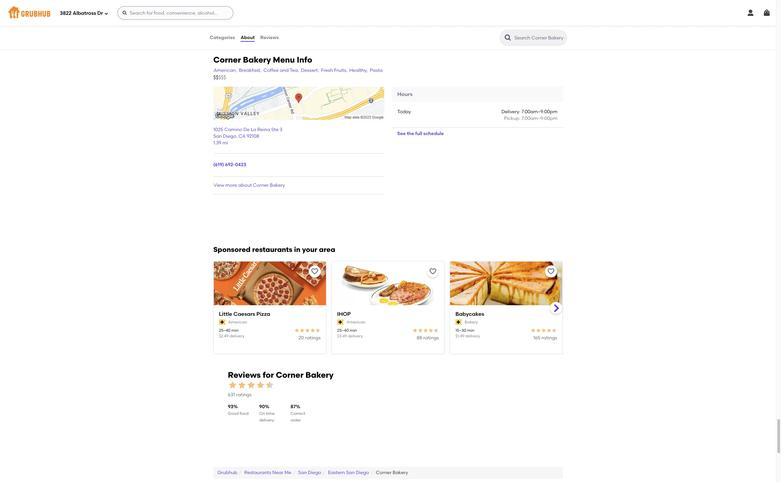 Task type: vqa. For each thing, say whether or not it's contained in the screenshot.
Boudin Bakery & Cafe logo
no



Task type: locate. For each thing, give the bounding box(es) containing it.
0 horizontal spatial diego
[[223, 133, 236, 139]]

0 horizontal spatial save this restaurant image
[[429, 268, 437, 275]]

reviews for corner bakery
[[228, 370, 334, 380]]

7:00am–9:00pm for pickup: 7:00am–9:00pm
[[522, 116, 558, 121]]

3
[[280, 127, 282, 132]]

schedule
[[423, 131, 444, 136]]

svg image
[[122, 10, 127, 16], [104, 11, 108, 15]]

american, breakfast, coffee and tea, dessert, fresh fruits, healthy, pasta
[[214, 67, 383, 73]]

165 ratings
[[533, 335, 557, 341]]

1 7:00am–9:00pm from the top
[[522, 109, 558, 115]]

(619)
[[213, 162, 224, 168]]

15–30 min $1.49 delivery
[[456, 328, 480, 338]]

coffee
[[264, 67, 279, 73]]

$3.49
[[337, 334, 347, 338]]

(619) 692-0423
[[213, 162, 246, 168]]

min down ihop
[[350, 328, 357, 333]]

de
[[244, 127, 250, 132]]

svg image
[[747, 9, 755, 17], [763, 9, 771, 17]]

save this restaurant button
[[309, 266, 321, 277], [427, 266, 439, 277], [545, 266, 557, 277]]

min inside 25–40 min $2.49 delivery
[[232, 328, 239, 333]]

fresh fruits, button
[[321, 67, 348, 74]]

delivery for babycakes
[[465, 334, 480, 338]]

0 vertical spatial 7:00am–9:00pm
[[522, 109, 558, 115]]

1 horizontal spatial save this restaurant image
[[547, 268, 555, 275]]

san up 1.39
[[213, 133, 222, 139]]

2 25–40 from the left
[[337, 328, 349, 333]]

1 subscription pass image from the left
[[337, 320, 344, 325]]

min inside 15–30 min $1.49 delivery
[[467, 328, 475, 333]]

min inside 25–40 min $3.49 delivery
[[350, 328, 357, 333]]

delivery down time
[[259, 418, 274, 423]]

25–40 up $3.49
[[337, 328, 349, 333]]

3 min from the left
[[467, 328, 475, 333]]

subscription pass image
[[219, 320, 226, 325]]

reviews up 631 ratings
[[228, 370, 261, 380]]

eastern san diego link
[[328, 470, 369, 475]]

sponsored
[[213, 245, 251, 254]]

2 subscription pass image from the left
[[456, 320, 462, 325]]

subscription pass image
[[337, 320, 344, 325], [456, 320, 462, 325]]

2 horizontal spatial san
[[346, 470, 355, 475]]

0 vertical spatial reviews
[[260, 35, 279, 40]]

main navigation navigation
[[0, 0, 776, 26]]

grubhub link
[[217, 470, 237, 475]]

subscription pass image down ihop
[[337, 320, 344, 325]]

dessert,
[[301, 67, 319, 73]]

san diego
[[298, 470, 321, 475]]

delivery inside 15–30 min $1.49 delivery
[[465, 334, 480, 338]]

0423
[[235, 162, 246, 168]]

25–40 for little caesars pizza
[[219, 328, 231, 333]]

ste
[[271, 127, 279, 132]]

delivery right $2.49
[[230, 334, 245, 338]]

ratings right 88
[[423, 335, 439, 341]]

7:00am–9:00pm
[[522, 109, 558, 115], [522, 116, 558, 121]]

25–40 up $2.49
[[219, 328, 231, 333]]

delivery inside 25–40 min $2.49 delivery
[[230, 334, 245, 338]]

corner bakery
[[376, 470, 408, 475]]

25–40 for ihop
[[337, 328, 349, 333]]

san right me
[[298, 470, 307, 475]]

ratings right 20
[[305, 335, 321, 341]]

correct
[[291, 411, 305, 416]]

0 horizontal spatial save this restaurant button
[[309, 266, 321, 277]]

little
[[219, 311, 232, 317]]

reviews for reviews for corner bakery
[[228, 370, 261, 380]]

about
[[241, 35, 255, 40]]

25–40 min $3.49 delivery
[[337, 328, 363, 338]]

2 horizontal spatial min
[[467, 328, 475, 333]]

1 horizontal spatial save this restaurant button
[[427, 266, 439, 277]]

25–40
[[219, 328, 231, 333], [337, 328, 349, 333]]

0 horizontal spatial san
[[213, 133, 222, 139]]

save this restaurant image
[[311, 268, 319, 275]]

0 horizontal spatial subscription pass image
[[337, 320, 344, 325]]

1 horizontal spatial diego
[[308, 470, 321, 475]]

diego left eastern
[[308, 470, 321, 475]]

0 horizontal spatial min
[[232, 328, 239, 333]]

1 vertical spatial reviews
[[228, 370, 261, 380]]

reviews
[[260, 35, 279, 40], [228, 370, 261, 380]]

87
[[291, 404, 296, 410]]

1 horizontal spatial svg image
[[763, 9, 771, 17]]

$$$$$
[[213, 74, 226, 80]]

reviews right about at left
[[260, 35, 279, 40]]

25–40 inside 25–40 min $2.49 delivery
[[219, 328, 231, 333]]

little caesars pizza
[[219, 311, 270, 317]]

search icon image
[[504, 34, 512, 42]]

631
[[228, 392, 235, 398]]

pasta button
[[370, 67, 383, 74]]

hours
[[397, 91, 413, 97]]

1 horizontal spatial 25–40
[[337, 328, 349, 333]]

san right eastern
[[346, 470, 355, 475]]

min right 15–30
[[467, 328, 475, 333]]

delivery right $1.49
[[465, 334, 480, 338]]

corner
[[213, 55, 241, 65], [253, 182, 269, 188], [276, 370, 304, 380], [376, 470, 392, 475]]

healthy,
[[350, 67, 368, 73]]

full
[[415, 131, 422, 136]]

american for little caesars pizza
[[228, 320, 247, 324]]

2 svg image from the left
[[763, 9, 771, 17]]

diego right eastern
[[356, 470, 369, 475]]

little caesars pizza logo image
[[214, 262, 326, 317]]

subscription pass image for babycakes
[[456, 320, 462, 325]]

2 7:00am–9:00pm from the top
[[522, 116, 558, 121]]

1 save this restaurant image from the left
[[429, 268, 437, 275]]

ratings
[[305, 335, 321, 341], [423, 335, 439, 341], [542, 335, 557, 341], [236, 392, 252, 398]]

delivery inside 25–40 min $3.49 delivery
[[348, 334, 363, 338]]

20
[[299, 335, 304, 341]]

american down caesars
[[228, 320, 247, 324]]

2 american from the left
[[347, 320, 366, 324]]

7:00am–9:00pm down delivery: 7:00am–9:00pm
[[522, 116, 558, 121]]

1 american from the left
[[228, 320, 247, 324]]

albatross
[[73, 10, 96, 16]]

save this restaurant image
[[429, 268, 437, 275], [547, 268, 555, 275]]

2 save this restaurant image from the left
[[547, 268, 555, 275]]

2 horizontal spatial save this restaurant button
[[545, 266, 557, 277]]

subscription pass image up 15–30
[[456, 320, 462, 325]]

ratings right "165"
[[542, 335, 557, 341]]

0 horizontal spatial 25–40
[[219, 328, 231, 333]]

2 min from the left
[[350, 328, 357, 333]]

babycakes link
[[456, 311, 557, 318]]

0 horizontal spatial svg image
[[747, 9, 755, 17]]

1 save this restaurant button from the left
[[309, 266, 321, 277]]

delivery right $3.49
[[348, 334, 363, 338]]

corner bakery menu info
[[213, 55, 312, 65]]

min for babycakes
[[467, 328, 475, 333]]

san
[[213, 133, 222, 139], [298, 470, 307, 475], [346, 470, 355, 475]]

min down caesars
[[232, 328, 239, 333]]

diego down the camino
[[223, 133, 236, 139]]

eastern
[[328, 470, 345, 475]]

bakery
[[243, 55, 271, 65], [270, 182, 285, 188], [465, 320, 478, 324], [306, 370, 334, 380], [393, 470, 408, 475]]

save this restaurant button for little caesars pizza
[[309, 266, 321, 277]]

view more about corner bakery
[[214, 182, 285, 188]]

pickup: 7:00am–9:00pm
[[504, 116, 558, 121]]

ratings for babycakes
[[542, 335, 557, 341]]

25–40 inside 25–40 min $3.49 delivery
[[337, 328, 349, 333]]

categories
[[210, 35, 235, 40]]

delivery
[[230, 334, 245, 338], [348, 334, 363, 338], [465, 334, 480, 338], [259, 418, 274, 423]]

3822
[[60, 10, 72, 16]]

reina
[[257, 127, 270, 132]]

time
[[266, 411, 275, 416]]

1 min from the left
[[232, 328, 239, 333]]

see
[[397, 131, 406, 136]]

3 save this restaurant button from the left
[[545, 266, 557, 277]]

1 vertical spatial 7:00am–9:00pm
[[522, 116, 558, 121]]

your
[[302, 245, 317, 254]]

star icon image
[[294, 328, 300, 333], [300, 328, 305, 333], [305, 328, 310, 333], [310, 328, 315, 333], [315, 328, 321, 333], [315, 328, 321, 333], [413, 328, 418, 333], [418, 328, 423, 333], [423, 328, 428, 333], [428, 328, 434, 333], [434, 328, 439, 333], [434, 328, 439, 333], [531, 328, 536, 333], [536, 328, 541, 333], [541, 328, 547, 333], [547, 328, 552, 333], [552, 328, 557, 333], [552, 328, 557, 333], [228, 380, 237, 390], [237, 380, 246, 390], [246, 380, 256, 390], [256, 380, 265, 390], [265, 380, 274, 390], [265, 380, 274, 390]]

pickup:
[[504, 116, 521, 121]]

7:00am–9:00pm up the pickup: 7:00am–9:00pm at top right
[[522, 109, 558, 115]]

camino
[[224, 127, 242, 132]]

1 horizontal spatial subscription pass image
[[456, 320, 462, 325]]

1 horizontal spatial min
[[350, 328, 357, 333]]

restaurants near me link
[[244, 470, 291, 475]]

reviews inside button
[[260, 35, 279, 40]]

1 horizontal spatial american
[[347, 320, 366, 324]]

1 25–40 from the left
[[219, 328, 231, 333]]

diego inside "1025 camino de la reina ste 3 san diego , ca 92108 1.39 mi"
[[223, 133, 236, 139]]

min
[[232, 328, 239, 333], [350, 328, 357, 333], [467, 328, 475, 333]]

2 save this restaurant button from the left
[[427, 266, 439, 277]]

american up 25–40 min $3.49 delivery
[[347, 320, 366, 324]]

0 horizontal spatial american
[[228, 320, 247, 324]]

fresh
[[321, 67, 333, 73]]

view
[[214, 182, 224, 188]]



Task type: describe. For each thing, give the bounding box(es) containing it.
babycakes
[[456, 311, 484, 317]]

grubhub
[[217, 470, 237, 475]]

1 horizontal spatial san
[[298, 470, 307, 475]]

order
[[291, 418, 301, 423]]

menu
[[273, 55, 295, 65]]

2 horizontal spatial diego
[[356, 470, 369, 475]]

92108
[[247, 133, 259, 139]]

7:00am–9:00pm for delivery: 7:00am–9:00pm
[[522, 109, 558, 115]]

1025 camino de la reina ste 3 san diego , ca 92108 1.39 mi
[[213, 127, 282, 146]]

san inside "1025 camino de la reina ste 3 san diego , ca 92108 1.39 mi"
[[213, 133, 222, 139]]

delivery for ihop
[[348, 334, 363, 338]]

pasta
[[370, 67, 383, 73]]

categories button
[[209, 26, 235, 50]]

near
[[272, 470, 284, 475]]

delivery for little caesars pizza
[[230, 334, 245, 338]]

,
[[236, 133, 238, 139]]

caesars
[[233, 311, 255, 317]]

reviews for reviews
[[260, 35, 279, 40]]

reviews button
[[260, 26, 279, 50]]

healthy, button
[[349, 67, 368, 74]]

pizza
[[257, 311, 270, 317]]

93
[[228, 404, 233, 410]]

min for ihop
[[350, 328, 357, 333]]

info
[[297, 55, 312, 65]]

see the full schedule
[[397, 131, 444, 136]]

good
[[228, 411, 239, 416]]

breakfast,
[[239, 67, 262, 73]]

93 good food
[[228, 404, 249, 416]]

dr
[[97, 10, 103, 16]]

ratings for little caesars pizza
[[305, 335, 321, 341]]

1025
[[213, 127, 223, 132]]

babycakes logo image
[[450, 262, 563, 317]]

631 ratings
[[228, 392, 252, 398]]

save this restaurant button for ihop
[[427, 266, 439, 277]]

area
[[319, 245, 335, 254]]

mi
[[223, 140, 228, 146]]

(619) 692-0423 button
[[213, 162, 246, 168]]

90
[[259, 404, 265, 410]]

ihop logo image
[[332, 262, 444, 317]]

0 horizontal spatial svg image
[[104, 11, 108, 15]]

tea,
[[290, 67, 299, 73]]

delivery inside the 90 on time delivery
[[259, 418, 274, 423]]

restaurants
[[252, 245, 292, 254]]

25–40 min $2.49 delivery
[[219, 328, 245, 338]]

the
[[407, 131, 414, 136]]

coffee and tea, button
[[263, 67, 299, 74]]

american, button
[[213, 67, 237, 74]]

save this restaurant image for ihop
[[429, 268, 437, 275]]

save this restaurant image for babycakes
[[547, 268, 555, 275]]

ca
[[239, 133, 246, 139]]

Search Corner Bakery search field
[[514, 35, 565, 41]]

about
[[238, 182, 252, 188]]

dessert, button
[[301, 67, 319, 74]]

ratings for ihop
[[423, 335, 439, 341]]

for
[[263, 370, 274, 380]]

in
[[294, 245, 300, 254]]

today
[[397, 109, 411, 115]]

1.39
[[213, 140, 221, 146]]

88
[[417, 335, 422, 341]]

me
[[285, 470, 291, 475]]

87 correct order
[[291, 404, 305, 423]]

on
[[259, 411, 265, 416]]

delivery:
[[502, 109, 521, 115]]

90 on time delivery
[[259, 404, 275, 423]]

more
[[225, 182, 237, 188]]

165
[[533, 335, 541, 341]]

american,
[[214, 67, 237, 73]]

breakfast, button
[[239, 67, 262, 74]]

Search for food, convenience, alcohol... search field
[[118, 6, 233, 20]]

american for ihop
[[347, 320, 366, 324]]

min for little caesars pizza
[[232, 328, 239, 333]]

save this restaurant button for babycakes
[[545, 266, 557, 277]]

restaurants near me
[[244, 470, 291, 475]]

ihop
[[337, 311, 351, 317]]

restaurants
[[244, 470, 271, 475]]

little caesars pizza link
[[219, 311, 321, 318]]

corner bakery link
[[376, 470, 408, 475]]

food
[[240, 411, 249, 416]]

fruits,
[[334, 67, 348, 73]]

$2.49
[[219, 334, 229, 338]]

subscription pass image for ihop
[[337, 320, 344, 325]]

sponsored restaurants in your area
[[213, 245, 335, 254]]

ratings right "631"
[[236, 392, 252, 398]]

and
[[280, 67, 289, 73]]

1 horizontal spatial svg image
[[122, 10, 127, 16]]

1 svg image from the left
[[747, 9, 755, 17]]

about button
[[240, 26, 255, 50]]

20 ratings
[[299, 335, 321, 341]]

see the full schedule button
[[392, 128, 449, 140]]

san diego link
[[298, 470, 321, 475]]

ihop link
[[337, 311, 439, 318]]



